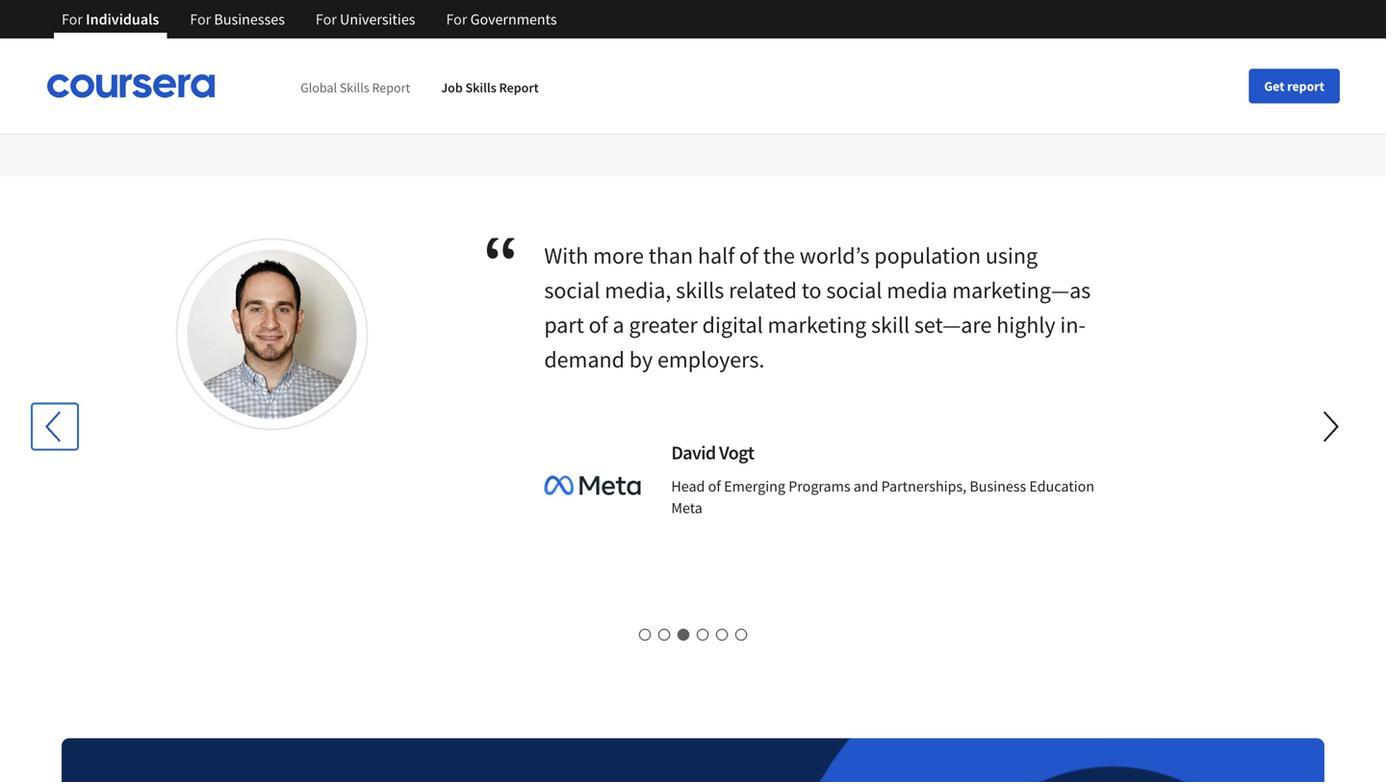 Task type: vqa. For each thing, say whether or not it's contained in the screenshot.
middle of
yes



Task type: locate. For each thing, give the bounding box(es) containing it.
2 vertical spatial of
[[708, 477, 721, 496]]

related
[[729, 276, 797, 305]]

social down world's
[[826, 276, 882, 305]]

for left universities
[[316, 10, 337, 29]]

0 horizontal spatial social
[[544, 276, 600, 305]]

report left job
[[372, 79, 410, 96]]

more
[[593, 241, 644, 270]]

for
[[62, 10, 83, 29], [190, 10, 211, 29], [316, 10, 337, 29], [446, 10, 467, 29]]

social down with
[[544, 276, 600, 305]]

1 horizontal spatial report
[[499, 79, 539, 96]]

1 skills from the left
[[340, 79, 369, 96]]

skills right job
[[465, 79, 497, 96]]

set—are
[[915, 311, 992, 340]]

0 horizontal spatial of
[[589, 311, 608, 340]]

social
[[544, 276, 600, 305], [826, 276, 882, 305]]

0 horizontal spatial skills
[[340, 79, 369, 96]]

1 report from the left
[[372, 79, 410, 96]]

2 report from the left
[[499, 79, 539, 96]]

than
[[649, 241, 693, 270]]

with
[[544, 241, 589, 270]]

1 horizontal spatial of
[[708, 477, 721, 496]]

the
[[763, 241, 795, 270]]

skills
[[340, 79, 369, 96], [465, 79, 497, 96]]

for businesses
[[190, 10, 285, 29]]

world's
[[800, 241, 870, 270]]

slides element
[[62, 626, 1325, 645]]

2 for from the left
[[190, 10, 211, 29]]

governments
[[470, 10, 557, 29]]

1 social from the left
[[544, 276, 600, 305]]

report for global skills report
[[372, 79, 410, 96]]

business
[[970, 477, 1027, 496]]

highly
[[997, 311, 1056, 340]]

partnerships,
[[882, 477, 967, 496]]

report
[[372, 79, 410, 96], [499, 79, 539, 96]]

for left governments
[[446, 10, 467, 29]]

media
[[887, 276, 948, 305]]

of
[[739, 241, 759, 270], [589, 311, 608, 340], [708, 477, 721, 496]]

skills right global
[[340, 79, 369, 96]]

1 for from the left
[[62, 10, 83, 29]]

for for individuals
[[62, 10, 83, 29]]

universities
[[340, 10, 415, 29]]

vogt
[[719, 441, 754, 465]]

of left the the
[[739, 241, 759, 270]]

report for job skills report
[[499, 79, 539, 96]]

for for universities
[[316, 10, 337, 29]]

for for businesses
[[190, 10, 211, 29]]

of right head
[[708, 477, 721, 496]]

individuals
[[86, 10, 159, 29]]

0 horizontal spatial report
[[372, 79, 410, 96]]

and
[[854, 477, 879, 496]]

1 horizontal spatial social
[[826, 276, 882, 305]]

part
[[544, 311, 584, 340]]

businesses
[[214, 10, 285, 29]]

get report button
[[1249, 69, 1340, 103]]

3 for from the left
[[316, 10, 337, 29]]

report right job
[[499, 79, 539, 96]]

meta logo image
[[544, 439, 641, 534]]

with more than half of the world's population using social media, skills related to social media marketing—as part of a greater digital marketing skill set—are highly in- demand by employers.
[[544, 241, 1091, 374]]

1 vertical spatial of
[[589, 311, 608, 340]]

for left individuals
[[62, 10, 83, 29]]

half
[[698, 241, 735, 270]]

of left a
[[589, 311, 608, 340]]

greater
[[629, 311, 698, 340]]

for universities
[[316, 10, 415, 29]]

david vogt image
[[187, 250, 357, 419]]

of inside head of emerging programs and partnerships, business education meta
[[708, 477, 721, 496]]

skills for job
[[465, 79, 497, 96]]

1 horizontal spatial skills
[[465, 79, 497, 96]]

get report
[[1264, 78, 1325, 95]]

4 for from the left
[[446, 10, 467, 29]]

job
[[441, 79, 463, 96]]

to
[[802, 276, 822, 305]]

report
[[1287, 78, 1325, 95]]

for for governments
[[446, 10, 467, 29]]

population
[[874, 241, 981, 270]]

2 horizontal spatial of
[[739, 241, 759, 270]]

0 vertical spatial of
[[739, 241, 759, 270]]

2 social from the left
[[826, 276, 882, 305]]

go to previous slide image
[[32, 404, 78, 450], [45, 412, 61, 443]]

in-
[[1060, 311, 1086, 340]]

for left businesses
[[190, 10, 211, 29]]

2 skills from the left
[[465, 79, 497, 96]]



Task type: describe. For each thing, give the bounding box(es) containing it.
skill
[[871, 311, 910, 340]]

coursera logo image
[[46, 74, 216, 98]]

media,
[[605, 276, 671, 305]]

for individuals
[[62, 10, 159, 29]]

get
[[1264, 78, 1285, 95]]

job skills report link
[[441, 79, 539, 96]]

using
[[986, 241, 1038, 270]]

go to next slide image
[[1308, 404, 1355, 450]]

digital
[[703, 311, 763, 340]]

skills for global
[[340, 79, 369, 96]]

job skills report
[[441, 79, 539, 96]]

marketing—as
[[952, 276, 1091, 305]]

education
[[1030, 477, 1095, 496]]

david
[[671, 441, 716, 465]]

programs
[[789, 477, 851, 496]]

skills
[[676, 276, 724, 305]]

emerging
[[724, 477, 786, 496]]

david vogt
[[671, 441, 754, 465]]

global
[[300, 79, 337, 96]]

for governments
[[446, 10, 557, 29]]

by
[[629, 345, 653, 374]]

a
[[613, 311, 624, 340]]

employers.
[[658, 345, 765, 374]]

global skills report link
[[300, 79, 410, 96]]

meta
[[671, 499, 703, 518]]

banner navigation
[[46, 0, 572, 39]]

demand
[[544, 345, 625, 374]]

head
[[671, 477, 705, 496]]

marketing
[[768, 311, 867, 340]]

head of emerging programs and partnerships, business education meta
[[671, 477, 1095, 518]]

global skills report
[[300, 79, 410, 96]]



